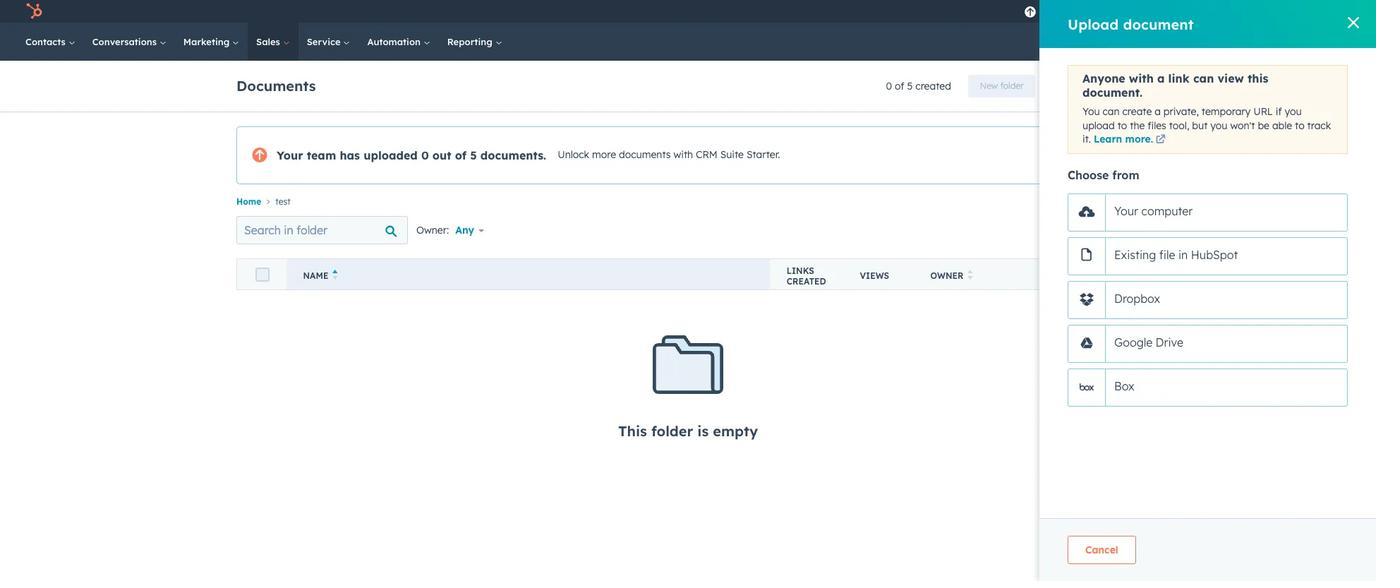 Task type: locate. For each thing, give the bounding box(es) containing it.
2 press to sort. element from the left
[[1112, 270, 1118, 282]]

created
[[916, 80, 952, 92], [787, 276, 826, 287]]

0 horizontal spatial 0
[[421, 148, 429, 162]]

marketing link
[[175, 23, 248, 61]]

your
[[277, 148, 303, 162], [1115, 204, 1139, 218]]

owner:
[[417, 224, 449, 237]]

you right if
[[1285, 105, 1302, 118]]

new folder button
[[969, 75, 1036, 97]]

upload left marketplaces icon
[[1068, 15, 1119, 33]]

last updated button
[[1027, 259, 1140, 290]]

upgrade link
[[1047, 141, 1125, 169]]

1 horizontal spatial 5
[[908, 80, 913, 92]]

uploaded
[[364, 148, 418, 162]]

press to sort. element for last updated
[[1112, 270, 1118, 282]]

document
[[1124, 15, 1194, 33], [1088, 80, 1128, 91]]

created left new on the top right
[[916, 80, 952, 92]]

0 inside documents banner
[[886, 80, 892, 92]]

to up learn more. on the top of the page
[[1118, 119, 1128, 132]]

1 vertical spatial with
[[674, 148, 693, 161]]

folder
[[1001, 80, 1024, 91], [652, 422, 693, 440]]

can inside you can create a private, temporary url if you upload to the files tool, but you won't be able to track it.
[[1103, 105, 1120, 118]]

5 inside documents banner
[[908, 80, 913, 92]]

1 vertical spatial 5
[[470, 148, 477, 162]]

1 vertical spatial upload document
[[1056, 80, 1128, 91]]

contacts
[[25, 36, 68, 47]]

press to sort. element
[[968, 270, 973, 282], [1112, 270, 1118, 282]]

any button
[[455, 216, 493, 245]]

upgrade down it.
[[1065, 149, 1108, 162]]

press to sort. element inside 'last updated' button
[[1112, 270, 1118, 282]]

a inside the anyone with a link can view this document.
[[1158, 71, 1165, 85]]

your down from
[[1115, 204, 1139, 218]]

created inside documents banner
[[916, 80, 952, 92]]

with up the create
[[1129, 71, 1154, 85]]

empty
[[713, 422, 758, 440]]

service link
[[298, 23, 359, 61]]

with left crm
[[674, 148, 693, 161]]

file
[[1160, 248, 1176, 262]]

view
[[1218, 71, 1245, 85]]

Google Drive checkbox
[[1068, 325, 1348, 363]]

press to sort. element right updated
[[1112, 270, 1118, 282]]

Box checkbox
[[1068, 368, 1348, 407]]

a left link
[[1158, 71, 1165, 85]]

link opens in a new window image
[[1156, 134, 1166, 147], [1156, 135, 1166, 146]]

your for your team has uploaded 0 out of 5 documents.
[[277, 148, 303, 162]]

1 vertical spatial of
[[455, 148, 467, 162]]

0 horizontal spatial can
[[1103, 105, 1120, 118]]

upload
[[1068, 15, 1119, 33], [1056, 80, 1086, 91]]

your left 'team'
[[277, 148, 303, 162]]

more.
[[1126, 133, 1154, 146]]

0 vertical spatial can
[[1194, 71, 1215, 85]]

0 horizontal spatial to
[[1118, 119, 1128, 132]]

files
[[1148, 119, 1167, 132]]

team
[[307, 148, 336, 162]]

upload document
[[1068, 15, 1194, 33], [1056, 80, 1128, 91]]

any
[[455, 224, 474, 237]]

you
[[1285, 105, 1302, 118], [1211, 119, 1228, 132]]

0 vertical spatial you
[[1285, 105, 1302, 118]]

5
[[908, 80, 913, 92], [470, 148, 477, 162]]

1 horizontal spatial can
[[1194, 71, 1215, 85]]

you down temporary
[[1211, 119, 1228, 132]]

menu item
[[1090, 0, 1093, 23]]

upload up you
[[1056, 80, 1086, 91]]

0 vertical spatial document
[[1124, 15, 1194, 33]]

dropbox
[[1115, 291, 1161, 306]]

0 vertical spatial upload document
[[1068, 15, 1194, 33]]

1 vertical spatial upgrade
[[1065, 149, 1108, 162]]

with
[[1129, 71, 1154, 85], [674, 148, 693, 161]]

upgrade
[[1040, 7, 1080, 18], [1065, 149, 1108, 162]]

upload document button
[[1044, 75, 1140, 97]]

upgrade inside 'link'
[[1065, 149, 1108, 162]]

0 vertical spatial with
[[1129, 71, 1154, 85]]

documents.
[[481, 148, 547, 162]]

folder for this
[[652, 422, 693, 440]]

menu
[[1015, 0, 1360, 23]]

can right link
[[1194, 71, 1215, 85]]

a up the files
[[1155, 105, 1161, 118]]

1 vertical spatial document
[[1088, 80, 1128, 91]]

1 vertical spatial can
[[1103, 105, 1120, 118]]

folder left is
[[652, 422, 693, 440]]

settings image
[[1183, 6, 1195, 19]]

of
[[895, 80, 905, 92], [455, 148, 467, 162]]

1 horizontal spatial you
[[1285, 105, 1302, 118]]

upgrade inside "menu"
[[1040, 7, 1080, 18]]

1 horizontal spatial to
[[1296, 119, 1305, 132]]

home button
[[237, 197, 261, 207]]

upgrade right upgrade image
[[1040, 7, 1080, 18]]

learn
[[1094, 133, 1123, 146]]

navigation
[[237, 193, 1140, 211]]

0 vertical spatial 0
[[886, 80, 892, 92]]

upload
[[1083, 119, 1115, 132]]

0
[[886, 80, 892, 92], [421, 148, 429, 162]]

service
[[307, 36, 343, 47]]

your inside checkbox
[[1115, 204, 1139, 218]]

tara schultz image
[[1236, 5, 1249, 18]]

ascending sort. press to sort descending. image
[[333, 270, 338, 280]]

to
[[1118, 119, 1128, 132], [1296, 119, 1305, 132]]

can
[[1194, 71, 1215, 85], [1103, 105, 1120, 118]]

0 horizontal spatial folder
[[652, 422, 693, 440]]

1 vertical spatial folder
[[652, 422, 693, 440]]

0 vertical spatial upload
[[1068, 15, 1119, 33]]

0 horizontal spatial created
[[787, 276, 826, 287]]

reporting
[[447, 36, 495, 47]]

name button
[[286, 259, 770, 290]]

Your computer checkbox
[[1068, 193, 1348, 231]]

press to sort. element inside owner 'button'
[[968, 270, 973, 282]]

hubspot image
[[25, 3, 42, 20]]

0 vertical spatial your
[[277, 148, 303, 162]]

this
[[1248, 71, 1269, 85]]

1 vertical spatial a
[[1155, 105, 1161, 118]]

starter.
[[747, 148, 781, 161]]

1 horizontal spatial your
[[1115, 204, 1139, 218]]

1 vertical spatial upload
[[1056, 80, 1086, 91]]

can up the upload
[[1103, 105, 1120, 118]]

0 vertical spatial 5
[[908, 80, 913, 92]]

0 vertical spatial of
[[895, 80, 905, 92]]

existing file in hubspot
[[1115, 248, 1239, 262]]

1 horizontal spatial 0
[[886, 80, 892, 92]]

search button
[[1340, 30, 1364, 54]]

1 horizontal spatial of
[[895, 80, 905, 92]]

1 horizontal spatial with
[[1129, 71, 1154, 85]]

2
[[1332, 6, 1337, 17]]

hubspot link
[[17, 3, 53, 20]]

to right able
[[1296, 119, 1305, 132]]

has
[[340, 148, 360, 162]]

upgrade image
[[1025, 6, 1037, 19]]

1 vertical spatial your
[[1115, 204, 1139, 218]]

choose from
[[1068, 168, 1140, 182]]

updated
[[1068, 271, 1108, 281]]

folder right new on the top right
[[1001, 80, 1024, 91]]

0 vertical spatial upgrade
[[1040, 7, 1080, 18]]

created left views
[[787, 276, 826, 287]]

apoptosis studios 2
[[1251, 6, 1337, 17]]

upload inside button
[[1056, 80, 1086, 91]]

1 horizontal spatial press to sort. element
[[1112, 270, 1118, 282]]

0 vertical spatial created
[[916, 80, 952, 92]]

views
[[860, 271, 890, 281]]

links
[[787, 265, 815, 276]]

reporting link
[[439, 23, 511, 61]]

press to sort. element right owner
[[968, 270, 973, 282]]

1 horizontal spatial folder
[[1001, 80, 1024, 91]]

contacts link
[[17, 23, 84, 61]]

navigation containing home
[[237, 193, 1140, 211]]

0 horizontal spatial you
[[1211, 119, 1228, 132]]

document inside button
[[1088, 80, 1128, 91]]

0 horizontal spatial press to sort. element
[[968, 270, 973, 282]]

0 horizontal spatial your
[[277, 148, 303, 162]]

the
[[1130, 119, 1145, 132]]

calling icon button
[[1094, 2, 1118, 20]]

folder inside button
[[1001, 80, 1024, 91]]

temporary
[[1202, 105, 1251, 118]]

able
[[1273, 119, 1293, 132]]

conversations link
[[84, 23, 175, 61]]

help image
[[1159, 6, 1172, 19]]

0 vertical spatial folder
[[1001, 80, 1024, 91]]

owner
[[931, 271, 964, 281]]

new
[[981, 80, 998, 91]]

0 vertical spatial a
[[1158, 71, 1165, 85]]

url
[[1254, 105, 1273, 118]]

1 horizontal spatial created
[[916, 80, 952, 92]]

1 press to sort. element from the left
[[968, 270, 973, 282]]



Task type: vqa. For each thing, say whether or not it's contained in the screenshot.
Suite
yes



Task type: describe. For each thing, give the bounding box(es) containing it.
1 to from the left
[[1118, 119, 1128, 132]]

owner button
[[914, 259, 1027, 290]]

menu containing apoptosis studios 2
[[1015, 0, 1360, 23]]

1 vertical spatial 0
[[421, 148, 429, 162]]

marketing
[[183, 36, 232, 47]]

search image
[[1347, 37, 1357, 47]]

apoptosis studios 2 button
[[1227, 0, 1358, 23]]

of inside documents banner
[[895, 80, 905, 92]]

studios
[[1297, 6, 1330, 17]]

existing
[[1115, 248, 1157, 262]]

last
[[1044, 271, 1065, 281]]

press to sort. element for owner
[[968, 270, 973, 282]]

tool,
[[1170, 119, 1190, 132]]

ascending sort. press to sort descending. element
[[333, 270, 338, 282]]

suite
[[721, 148, 744, 161]]

upload document inside button
[[1056, 80, 1128, 91]]

crm
[[696, 148, 718, 161]]

won't
[[1231, 119, 1256, 132]]

press to sort. image
[[1112, 270, 1118, 280]]

Search search field
[[237, 216, 408, 245]]

0 horizontal spatial 5
[[470, 148, 477, 162]]

2 link opens in a new window image from the top
[[1156, 135, 1166, 146]]

0 of 5 created
[[886, 80, 952, 92]]

cancel
[[1086, 544, 1119, 556]]

but
[[1193, 119, 1208, 132]]

in
[[1179, 248, 1188, 262]]

is
[[698, 422, 709, 440]]

your for your computer
[[1115, 204, 1139, 218]]

cancel button
[[1068, 536, 1136, 564]]

documents
[[619, 148, 671, 161]]

automation
[[367, 36, 423, 47]]

google
[[1115, 335, 1153, 349]]

folder for new
[[1001, 80, 1024, 91]]

document.
[[1083, 85, 1143, 100]]

apoptosis
[[1251, 6, 1295, 17]]

last updated
[[1044, 271, 1108, 281]]

unlock more documents with crm suite starter.
[[558, 148, 781, 161]]

if
[[1276, 105, 1283, 118]]

1 vertical spatial you
[[1211, 119, 1228, 132]]

0 horizontal spatial with
[[674, 148, 693, 161]]

1 vertical spatial created
[[787, 276, 826, 287]]

Existing file in HubSpot checkbox
[[1068, 237, 1348, 275]]

you can create a private, temporary url if you upload to the files tool, but you won't be able to track it.
[[1083, 105, 1332, 146]]

documents banner
[[237, 71, 1140, 97]]

Search HubSpot search field
[[1178, 30, 1351, 54]]

Dropbox checkbox
[[1068, 281, 1348, 319]]

a inside you can create a private, temporary url if you upload to the files tool, but you won't be able to track it.
[[1155, 105, 1161, 118]]

with inside the anyone with a link can view this document.
[[1129, 71, 1154, 85]]

0 horizontal spatial of
[[455, 148, 467, 162]]

can inside the anyone with a link can view this document.
[[1194, 71, 1215, 85]]

out
[[433, 148, 452, 162]]

links created
[[787, 265, 826, 287]]

learn more.
[[1094, 133, 1154, 146]]

private,
[[1164, 105, 1199, 118]]

you
[[1083, 105, 1100, 118]]

from
[[1113, 168, 1140, 182]]

anyone with a link can view this document.
[[1083, 71, 1269, 100]]

2 to from the left
[[1296, 119, 1305, 132]]

be
[[1258, 119, 1270, 132]]

your computer
[[1115, 204, 1193, 218]]

it.
[[1083, 133, 1091, 146]]

test
[[276, 197, 291, 207]]

marketplaces image
[[1129, 6, 1142, 19]]

drive
[[1156, 335, 1184, 349]]

sales link
[[248, 23, 298, 61]]

help button
[[1153, 0, 1177, 23]]

your team has uploaded 0 out of 5 documents.
[[277, 148, 547, 162]]

computer
[[1142, 204, 1193, 218]]

name
[[303, 271, 329, 281]]

box
[[1115, 379, 1135, 393]]

1 link opens in a new window image from the top
[[1156, 134, 1166, 147]]

conversations
[[92, 36, 159, 47]]

unlock
[[558, 148, 590, 161]]

learn more. link
[[1094, 133, 1169, 147]]

documents
[[237, 77, 316, 94]]

close image
[[1348, 17, 1360, 28]]

track
[[1308, 119, 1332, 132]]

sales
[[256, 36, 283, 47]]

automation link
[[359, 23, 439, 61]]

create
[[1123, 105, 1152, 118]]

notifications button
[[1201, 0, 1225, 23]]

marketplaces button
[[1121, 0, 1150, 23]]

new folder
[[981, 80, 1024, 91]]

home
[[237, 197, 261, 207]]

anyone
[[1083, 71, 1126, 85]]

calling icon image
[[1100, 6, 1112, 18]]

notifications image
[[1206, 6, 1219, 19]]

choose
[[1068, 168, 1109, 182]]

press to sort. image
[[968, 270, 973, 280]]

hubspot
[[1192, 248, 1239, 262]]

more
[[592, 148, 616, 161]]

this folder is empty
[[618, 422, 758, 440]]

google drive
[[1115, 335, 1184, 349]]



